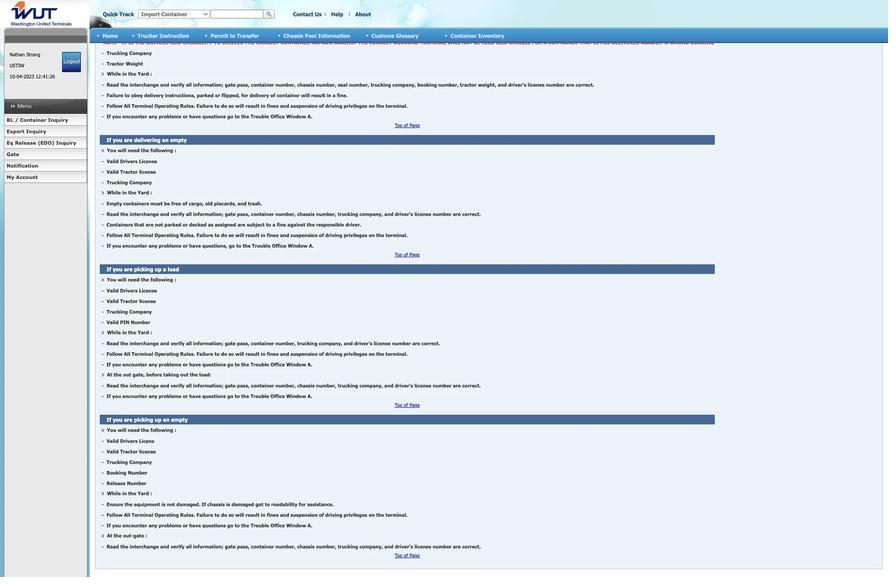 Task type: describe. For each thing, give the bounding box(es) containing it.
eq release (edo) inquiry link
[[4, 137, 87, 149]]

help
[[331, 11, 343, 17]]

bl / container inquiry link
[[4, 114, 87, 126]]

us
[[315, 11, 322, 17]]

login image
[[62, 52, 81, 72]]

strang
[[26, 51, 40, 57]]

12:41:26
[[36, 73, 55, 79]]

04-
[[17, 73, 24, 79]]

track
[[119, 11, 134, 17]]

/
[[15, 117, 18, 123]]

1 horizontal spatial container
[[451, 32, 477, 38]]

export inquiry
[[7, 128, 46, 134]]

nathan
[[10, 51, 25, 57]]

customs
[[372, 32, 394, 38]]

quick track
[[103, 11, 134, 17]]

contact
[[293, 11, 314, 17]]

eq release (edo) inquiry
[[7, 140, 76, 146]]

to
[[230, 32, 235, 38]]

home
[[102, 32, 118, 38]]

(edo)
[[38, 140, 54, 146]]

ustiw
[[10, 62, 24, 68]]

1 vertical spatial container
[[20, 117, 46, 123]]

contact us
[[293, 11, 322, 17]]

notification link
[[4, 160, 87, 172]]

10-
[[10, 73, 17, 79]]

nathan strang
[[10, 51, 40, 57]]

inventory
[[478, 32, 505, 38]]

inquiry for container
[[48, 117, 68, 123]]

my account link
[[4, 172, 87, 183]]

permit
[[211, 32, 228, 38]]

notification
[[7, 163, 38, 168]]

customs glossary
[[372, 32, 419, 38]]



Task type: locate. For each thing, give the bounding box(es) containing it.
about link
[[355, 11, 371, 17]]

0 vertical spatial inquiry
[[48, 117, 68, 123]]

2023
[[24, 73, 34, 79]]

trucker
[[138, 32, 158, 38]]

1 vertical spatial inquiry
[[26, 128, 46, 134]]

eq
[[7, 140, 13, 146]]

container inventory
[[451, 32, 505, 38]]

pool
[[305, 32, 317, 38]]

chassis pool information
[[284, 32, 350, 38]]

release
[[15, 140, 36, 146]]

0 vertical spatial container
[[451, 32, 477, 38]]

transfer
[[237, 32, 259, 38]]

permit to transfer
[[211, 32, 259, 38]]

10-04-2023 12:41:26
[[10, 73, 55, 79]]

inquiry for (edo)
[[56, 140, 76, 146]]

trucker instruction
[[138, 32, 189, 38]]

my
[[7, 174, 14, 180]]

2 vertical spatial inquiry
[[56, 140, 76, 146]]

gate
[[7, 151, 19, 157]]

contact us link
[[293, 11, 322, 17]]

0 horizontal spatial container
[[20, 117, 46, 123]]

None text field
[[211, 10, 263, 18]]

bl
[[7, 117, 13, 123]]

inquiry down bl / container inquiry
[[26, 128, 46, 134]]

glossary
[[396, 32, 419, 38]]

inquiry up export inquiry link
[[48, 117, 68, 123]]

export
[[7, 128, 24, 134]]

chassis
[[284, 32, 303, 38]]

container left inventory at the top right of page
[[451, 32, 477, 38]]

quick
[[103, 11, 118, 17]]

information
[[318, 32, 350, 38]]

container
[[451, 32, 477, 38], [20, 117, 46, 123]]

about
[[355, 11, 371, 17]]

instruction
[[159, 32, 189, 38]]

my account
[[7, 174, 38, 180]]

help link
[[331, 11, 343, 17]]

bl / container inquiry
[[7, 117, 68, 123]]

gate link
[[4, 149, 87, 160]]

export inquiry link
[[4, 126, 87, 137]]

inquiry right "(edo)"
[[56, 140, 76, 146]]

account
[[16, 174, 38, 180]]

container up export inquiry
[[20, 117, 46, 123]]

inquiry
[[48, 117, 68, 123], [26, 128, 46, 134], [56, 140, 76, 146]]



Task type: vqa. For each thing, say whether or not it's contained in the screenshot.
10-
yes



